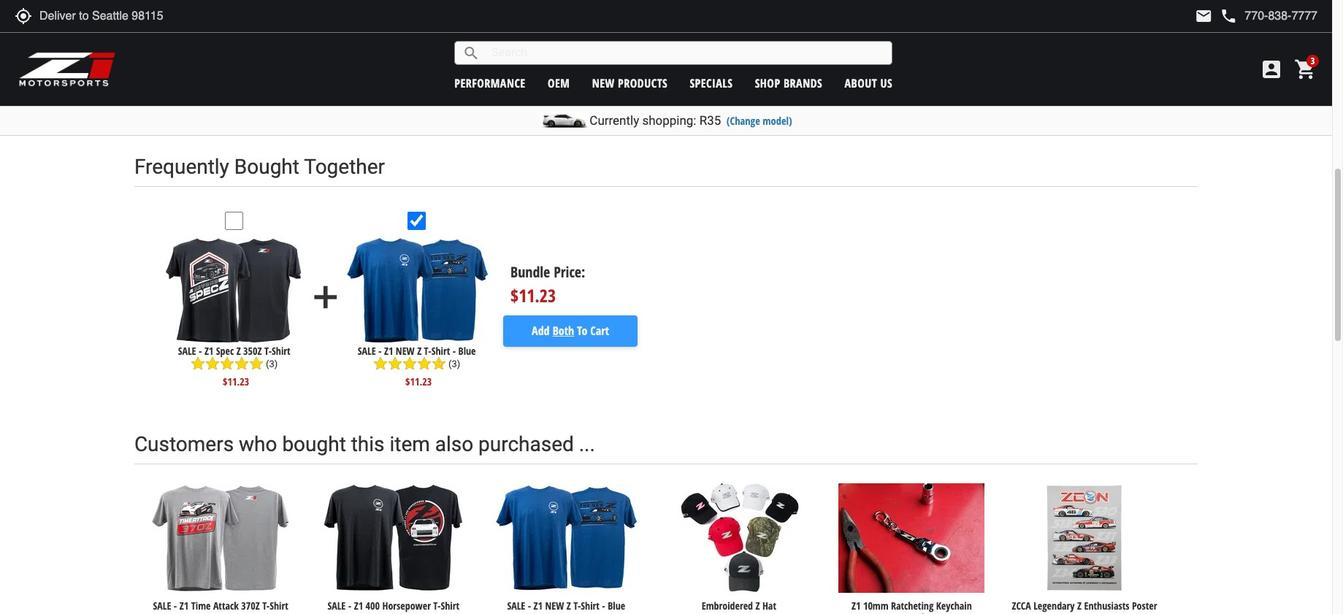 Task type: locate. For each thing, give the bounding box(es) containing it.
None checkbox
[[225, 212, 243, 230]]

2 and from the left
[[862, 45, 878, 56]]

0 horizontal spatial items
[[653, 60, 675, 71]]

to left the
[[519, 45, 527, 56]]

t- inside sale - z1 new z t-shirt - blue star star star star star_half (3) $11.23
[[424, 344, 431, 358]]

"as
[[833, 45, 846, 56]]

z for sale - z1 spec z 350z t-shirt star star star star star (3) $11.23
[[236, 344, 241, 358]]

about down station.
[[845, 75, 877, 91]]

phone
[[1220, 7, 1237, 25]]

this
[[351, 432, 385, 456]]

0 vertical spatial cart
[[1222, 20, 1243, 38]]

sale - z1 400 horsepower t-shirt
[[328, 599, 459, 613]]

due to the availability and condition of these parts, all liquidation items are sold "as is" and cannot be returned for any reason. z1 offers several blemished / overstock items at a substantial discount in our liquidation station.
[[499, 45, 1040, 71]]

0 horizontal spatial add
[[532, 323, 550, 339]]

brands
[[784, 75, 823, 91]]

this
[[1234, 94, 1250, 108]]

items down these
[[653, 60, 675, 71]]

shirt for sale - z1 400 horsepower t-shirt
[[441, 599, 459, 613]]

new products
[[592, 75, 668, 91]]

1 horizontal spatial and
[[862, 45, 878, 56]]

returned
[[924, 45, 960, 56]]

enthusiasts
[[1084, 599, 1129, 613]]

oem
[[548, 75, 570, 91]]

these
[[661, 45, 684, 56]]

several
[[525, 60, 555, 71]]

bought
[[234, 155, 299, 179]]

1 vertical spatial add
[[532, 323, 550, 339]]

sale for sale - z1 spec z 350z t-shirt star star star star star (3) $11.23
[[178, 344, 196, 358]]

$11.23
[[511, 283, 556, 307], [223, 375, 249, 389], [405, 375, 432, 389]]

about
[[845, 75, 877, 91], [1207, 94, 1231, 108]]

blue inside sale - z1 new z t-shirt - blue star star star star star_half (3) $11.23
[[458, 344, 476, 358]]

...
[[579, 432, 595, 456]]

both
[[553, 323, 574, 339]]

z1 motorsports logo image
[[18, 51, 116, 88]]

1 horizontal spatial $11.23
[[405, 375, 432, 389]]

1 horizontal spatial new
[[545, 599, 564, 613]]

zcca
[[1012, 599, 1031, 613]]

7 star from the left
[[388, 357, 402, 371]]

sale inside sale - z1 spec z 350z t-shirt star star star star star (3) $11.23
[[178, 344, 196, 358]]

blue
[[458, 344, 476, 358], [608, 599, 625, 613]]

1 vertical spatial about
[[1207, 94, 1231, 108]]

zcca legendary z enthusiasts poster
[[1012, 599, 1157, 613]]

bundle price: $11.23
[[511, 263, 585, 307]]

star
[[191, 357, 205, 371], [205, 357, 220, 371], [220, 357, 234, 371], [234, 357, 249, 371], [249, 357, 264, 371], [373, 357, 388, 371], [388, 357, 402, 371], [402, 357, 417, 371], [417, 357, 432, 371]]

0 vertical spatial about
[[845, 75, 877, 91]]

1 horizontal spatial cart
[[1222, 20, 1243, 38]]

at
[[678, 60, 686, 71]]

cart right to
[[590, 323, 609, 339]]

sale for sale - z1 time attack 370z t-shirt
[[153, 599, 171, 613]]

z inside sale - z1 new z t-shirt - blue star star star star star_half (3) $11.23
[[417, 344, 422, 358]]

to inside due to the availability and condition of these parts, all liquidation items are sold "as is" and cannot be returned for any reason. z1 offers several blemished / overstock items at a substantial discount in our liquidation station.
[[519, 45, 527, 56]]

$11.23 down the "spec"
[[223, 375, 249, 389]]

z1 for sale - z1 new z t-shirt - blue star star star star star_half (3) $11.23
[[384, 344, 393, 358]]

- inside sale - z1 spec z 350z t-shirt star star star star star (3) $11.23
[[199, 344, 202, 358]]

r35
[[699, 113, 721, 128]]

z for sale - z1 new z t-shirt - blue star star star star star_half (3) $11.23
[[417, 344, 422, 358]]

1 horizontal spatial about
[[1207, 94, 1231, 108]]

about left 'this'
[[1207, 94, 1231, 108]]

liquidation
[[726, 45, 768, 56]]

1 horizontal spatial (3)
[[449, 359, 460, 369]]

due
[[499, 45, 516, 56]]

1 horizontal spatial blue
[[608, 599, 625, 613]]

discount
[[744, 60, 780, 71]]

sale - z1 new z t-shirt - blue
[[507, 599, 625, 613]]

0 vertical spatial items
[[771, 45, 794, 56]]

0 vertical spatial add
[[1184, 20, 1204, 38]]

0 vertical spatial to
[[1208, 20, 1218, 38]]

liquidation
[[809, 60, 855, 71]]

shirt inside sale - z1 new z t-shirt - blue star star star star star_half (3) $11.23
[[431, 344, 450, 358]]

1 vertical spatial to
[[519, 45, 527, 56]]

cart for add_shopping_cart add to cart
[[1222, 20, 1243, 38]]

sale inside sale - z1 new z t-shirt - blue star star star star star_half (3) $11.23
[[358, 344, 376, 358]]

items
[[771, 45, 794, 56], [653, 60, 675, 71]]

None checkbox
[[408, 212, 426, 230]]

time
[[191, 599, 211, 613]]

cart
[[1222, 20, 1243, 38], [590, 323, 609, 339]]

shopping_cart link
[[1291, 58, 1318, 81]]

0 vertical spatial blue
[[458, 344, 476, 358]]

parts,
[[687, 45, 711, 56]]

be
[[911, 45, 922, 56]]

oem link
[[548, 75, 570, 91]]

bundle
[[511, 263, 550, 282]]

add inside "add_shopping_cart add to cart"
[[1184, 20, 1204, 38]]

is"
[[849, 45, 859, 56]]

new inside sale - z1 new z t-shirt - blue star star star star star_half (3) $11.23
[[396, 344, 415, 358]]

0 horizontal spatial $11.23
[[223, 375, 249, 389]]

a
[[688, 60, 694, 71]]

$11.23 down bundle
[[511, 283, 556, 307]]

9 star from the left
[[417, 357, 432, 371]]

about us link
[[845, 75, 893, 91]]

5 star from the left
[[249, 357, 264, 371]]

to left phone
[[1208, 20, 1218, 38]]

z1 inside sale - z1 new z t-shirt - blue star star star star star_half (3) $11.23
[[384, 344, 393, 358]]

0 horizontal spatial to
[[519, 45, 527, 56]]

purchased
[[478, 432, 574, 456]]

2 horizontal spatial $11.23
[[511, 283, 556, 307]]

item
[[390, 432, 430, 456]]

1 vertical spatial cart
[[590, 323, 609, 339]]

add left both
[[532, 323, 550, 339]]

1 horizontal spatial to
[[1208, 20, 1218, 38]]

$11.23 down star_half
[[405, 375, 432, 389]]

and up station.
[[862, 45, 878, 56]]

cart inside "add_shopping_cart add to cart"
[[1222, 20, 1243, 38]]

10mm
[[863, 599, 889, 613]]

star_half
[[432, 357, 446, 371]]

t- for sale - z1 400 horsepower t-shirt
[[433, 599, 441, 613]]

blue for sale - z1 new z t-shirt - blue star star star star star_half (3) $11.23
[[458, 344, 476, 358]]

wrench
[[897, 610, 927, 614]]

performance
[[454, 75, 526, 91]]

0 horizontal spatial (3)
[[266, 359, 278, 369]]

customers who bought this item also purchased ...
[[134, 432, 595, 456]]

also
[[435, 432, 473, 456]]

to
[[577, 323, 588, 339]]

items up in
[[771, 45, 794, 56]]

sale for sale - z1 new z t-shirt - blue
[[507, 599, 525, 613]]

1 vertical spatial new
[[545, 599, 564, 613]]

z1 for sale - z1 spec z 350z t-shirt star star star star star (3) $11.23
[[204, 344, 214, 358]]

cart right mail link
[[1222, 20, 1243, 38]]

(change model) link
[[727, 114, 792, 128]]

0 vertical spatial new
[[396, 344, 415, 358]]

offers
[[499, 60, 522, 71]]

are
[[796, 45, 810, 56]]

z for sale - z1 new z t-shirt - blue
[[567, 599, 571, 613]]

Search search field
[[480, 42, 892, 64]]

mail phone
[[1195, 7, 1237, 25]]

sale for sale - z1 new z t-shirt - blue star star star star star_half (3) $11.23
[[358, 344, 376, 358]]

z1 inside sale - z1 spec z 350z t-shirt star star star star star (3) $11.23
[[204, 344, 214, 358]]

2 star from the left
[[205, 357, 220, 371]]

account_box link
[[1256, 58, 1287, 81]]

/
[[604, 60, 607, 71]]

specials link
[[690, 75, 733, 91]]

and up /
[[592, 45, 607, 56]]

2 (3) from the left
[[449, 359, 460, 369]]

0 horizontal spatial blue
[[458, 344, 476, 358]]

ask
[[1144, 94, 1158, 108]]

z inside sale - z1 spec z 350z t-shirt star star star star star (3) $11.23
[[236, 344, 241, 358]]

0 horizontal spatial new
[[396, 344, 415, 358]]

1 horizontal spatial add
[[1184, 20, 1204, 38]]

z
[[236, 344, 241, 358], [417, 344, 422, 358], [567, 599, 571, 613], [756, 599, 760, 613], [1077, 599, 1082, 613]]

question_answer
[[1123, 93, 1140, 110]]

search
[[462, 44, 480, 62]]

to
[[1208, 20, 1218, 38], [519, 45, 527, 56]]

sale
[[178, 344, 196, 358], [358, 344, 376, 358], [153, 599, 171, 613], [328, 599, 346, 613], [507, 599, 525, 613]]

-
[[199, 344, 202, 358], [378, 344, 382, 358], [453, 344, 456, 358], [174, 599, 177, 613], [348, 599, 351, 613], [528, 599, 531, 613], [602, 599, 605, 613]]

0 horizontal spatial and
[[592, 45, 607, 56]]

1 vertical spatial blue
[[608, 599, 625, 613]]

add
[[1184, 20, 1204, 38], [532, 323, 550, 339]]

0 horizontal spatial cart
[[590, 323, 609, 339]]

1 (3) from the left
[[266, 359, 278, 369]]

add right add_shopping_cart
[[1184, 20, 1204, 38]]

a
[[1161, 94, 1166, 108]]

400
[[366, 599, 380, 613]]

account_box
[[1260, 58, 1283, 81]]



Task type: describe. For each thing, give the bounding box(es) containing it.
keychain
[[936, 599, 972, 613]]

add both to cart
[[532, 323, 609, 339]]

sale - z1 new z t-shirt - blue star star star star star_half (3) $11.23
[[358, 344, 476, 389]]

sold
[[813, 45, 830, 56]]

4 star from the left
[[234, 357, 249, 371]]

together
[[304, 155, 385, 179]]

our
[[792, 60, 806, 71]]

ratcheting
[[891, 599, 934, 613]]

frequently bought together
[[134, 155, 385, 179]]

for
[[962, 45, 974, 56]]

legendary
[[1034, 599, 1075, 613]]

1 and from the left
[[592, 45, 607, 56]]

370z
[[241, 599, 260, 613]]

sale - z1 time attack 370z t-shirt
[[153, 599, 288, 613]]

frequently
[[134, 155, 229, 179]]

shirt for sale - z1 new z t-shirt - blue
[[581, 599, 600, 613]]

attack
[[213, 599, 239, 613]]

t- inside sale - z1 spec z 350z t-shirt star star star star star (3) $11.23
[[264, 344, 272, 358]]

price:
[[554, 263, 585, 282]]

phone link
[[1220, 7, 1318, 25]]

any
[[976, 45, 992, 56]]

shirt inside sale - z1 spec z 350z t-shirt star star star star star (3) $11.23
[[272, 344, 290, 358]]

350z
[[243, 344, 262, 358]]

currently
[[590, 113, 639, 128]]

customers
[[134, 432, 234, 456]]

cart for add both to cart
[[590, 323, 609, 339]]

availability
[[545, 45, 589, 56]]

t- for sale - z1 new z t-shirt - blue star star star star star_half (3) $11.23
[[424, 344, 431, 358]]

sale for sale - z1 400 horsepower t-shirt
[[328, 599, 346, 613]]

hat
[[762, 599, 776, 613]]

about inside question_answer ask a question about this product
[[1207, 94, 1231, 108]]

condition
[[610, 45, 648, 56]]

(3) inside sale - z1 new z t-shirt - blue star star star star star_half (3) $11.23
[[449, 359, 460, 369]]

spec
[[216, 344, 234, 358]]

new
[[592, 75, 615, 91]]

0 horizontal spatial about
[[845, 75, 877, 91]]

add
[[307, 279, 344, 316]]

shopping:
[[642, 113, 696, 128]]

(3) inside sale - z1 spec z 350z t-shirt star star star star star (3) $11.23
[[266, 359, 278, 369]]

blemished
[[558, 60, 601, 71]]

- for sale - z1 400 horsepower t-shirt
[[348, 599, 351, 613]]

my_location
[[15, 7, 32, 25]]

embroidered
[[702, 599, 753, 613]]

overstock
[[609, 60, 650, 71]]

new for sale - z1 new z t-shirt - blue
[[545, 599, 564, 613]]

- for sale - z1 spec z 350z t-shirt star star star star star (3) $11.23
[[199, 344, 202, 358]]

products
[[618, 75, 668, 91]]

in
[[782, 60, 790, 71]]

all
[[713, 45, 723, 56]]

3 star from the left
[[220, 357, 234, 371]]

currently shopping: r35 (change model)
[[590, 113, 792, 128]]

to inside "add_shopping_cart add to cart"
[[1208, 20, 1218, 38]]

shopping_cart
[[1294, 58, 1318, 81]]

shop brands link
[[755, 75, 823, 91]]

blue for sale - z1 new z t-shirt - blue
[[608, 599, 625, 613]]

question_answer ask a question about this product
[[1123, 93, 1283, 110]]

question
[[1169, 94, 1204, 108]]

poster
[[1132, 599, 1157, 613]]

1 vertical spatial items
[[653, 60, 675, 71]]

new for sale - z1 new z t-shirt - blue star star star star star_half (3) $11.23
[[396, 344, 415, 358]]

1 horizontal spatial items
[[771, 45, 794, 56]]

z1 inside 'z1 10mm ratcheting keychain wrench'
[[852, 599, 861, 613]]

new products link
[[592, 75, 668, 91]]

add_shopping_cart add to cart
[[1163, 20, 1243, 38]]

us
[[880, 75, 893, 91]]

8 star from the left
[[402, 357, 417, 371]]

(change
[[727, 114, 760, 128]]

6 star from the left
[[373, 357, 388, 371]]

1 star from the left
[[191, 357, 205, 371]]

shop brands
[[755, 75, 823, 91]]

z1 for sale - z1 400 horsepower t-shirt
[[354, 599, 363, 613]]

the
[[529, 45, 543, 56]]

$11.23 inside sale - z1 spec z 350z t-shirt star star star star star (3) $11.23
[[223, 375, 249, 389]]

mail link
[[1195, 7, 1213, 25]]

cannot
[[880, 45, 909, 56]]

sale - z1 spec z 350z t-shirt star star star star star (3) $11.23
[[178, 344, 290, 389]]

t- for sale - z1 new z t-shirt - blue
[[573, 599, 581, 613]]

who
[[239, 432, 277, 456]]

substantial
[[696, 60, 742, 71]]

z1 for sale - z1 time attack 370z t-shirt
[[179, 599, 189, 613]]

$11.23 inside sale - z1 new z t-shirt - blue star star star star star_half (3) $11.23
[[405, 375, 432, 389]]

station.
[[857, 60, 890, 71]]

add_shopping_cart
[[1163, 21, 1181, 38]]

shirt for sale - z1 new z t-shirt - blue star star star star star_half (3) $11.23
[[431, 344, 450, 358]]

mail
[[1195, 7, 1213, 25]]

bought
[[282, 432, 346, 456]]

reason.
[[994, 45, 1026, 56]]

- for sale - z1 time attack 370z t-shirt
[[174, 599, 177, 613]]

- for sale - z1 new z t-shirt - blue
[[528, 599, 531, 613]]

horsepower
[[382, 599, 431, 613]]

z1 for sale - z1 new z t-shirt - blue
[[534, 599, 543, 613]]

$11.23 inside bundle price: $11.23
[[511, 283, 556, 307]]

z1 inside due to the availability and condition of these parts, all liquidation items are sold "as is" and cannot be returned for any reason. z1 offers several blemished / overstock items at a substantial discount in our liquidation station.
[[1028, 45, 1040, 56]]

performance link
[[454, 75, 526, 91]]

- for sale - z1 new z t-shirt - blue star star star star star_half (3) $11.23
[[378, 344, 382, 358]]

embroidered z hat
[[702, 599, 776, 613]]

specials
[[690, 75, 733, 91]]

product
[[1252, 94, 1283, 108]]



Task type: vqa. For each thing, say whether or not it's contained in the screenshot.
OFFERS
yes



